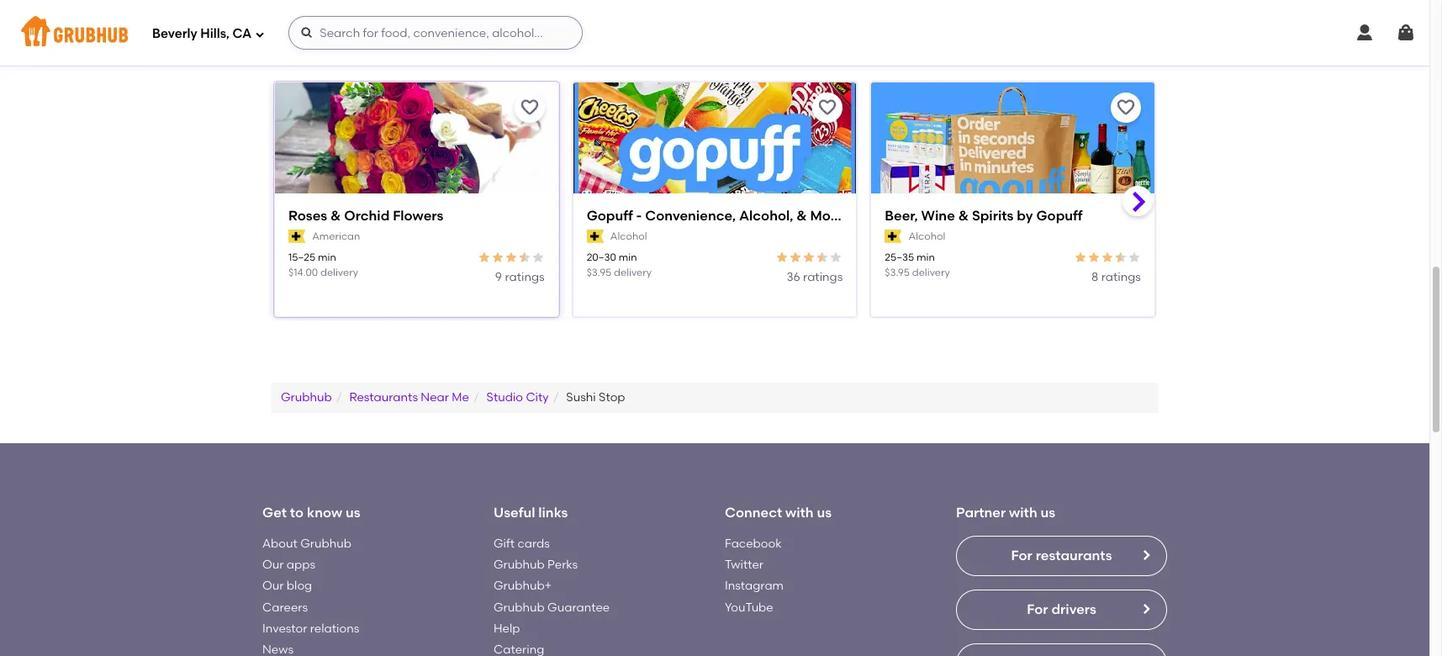 Task type: vqa. For each thing, say whether or not it's contained in the screenshot.
4.6
no



Task type: describe. For each thing, give the bounding box(es) containing it.
1 our from the top
[[263, 558, 284, 572]]

grubhub left restaurants
[[281, 390, 332, 405]]

for drivers link
[[957, 590, 1168, 630]]

25–35
[[885, 252, 915, 263]]

subscription pass image for beer,
[[885, 230, 902, 244]]

8 ratings
[[1092, 270, 1142, 284]]

twitter
[[725, 558, 764, 572]]

cards
[[518, 537, 550, 551]]

roses & orchid flowers logo image
[[275, 83, 558, 223]]

stop
[[599, 390, 626, 405]]

beer, wine & spirits by gopuff link
[[885, 207, 1142, 226]]

relations
[[310, 622, 360, 636]]

about
[[263, 537, 298, 551]]

delivered
[[274, 41, 359, 62]]

36
[[787, 270, 801, 284]]

spirits
[[973, 208, 1014, 224]]

grubhub down grubhub+ link
[[494, 600, 545, 615]]

us for partner with us
[[1041, 505, 1056, 521]]

near
[[421, 390, 449, 405]]

save this restaurant button for roses & orchid flowers
[[515, 93, 545, 123]]

restaurants
[[1036, 547, 1113, 563]]

restaurants
[[350, 390, 418, 405]]

twitter link
[[725, 558, 764, 572]]

beer, wine & spirits by gopuff
[[885, 208, 1083, 224]]

restaurants near me link
[[350, 390, 469, 405]]

drivers
[[1052, 601, 1097, 617]]

subscription pass image for roses
[[289, 230, 306, 244]]

our blog link
[[263, 579, 312, 593]]

investor
[[263, 622, 307, 636]]

$3.95 for beer, wine & spirits by gopuff
[[885, 266, 910, 278]]

roses
[[289, 208, 327, 224]]

8
[[1092, 270, 1099, 284]]

get to know us
[[263, 505, 361, 521]]

our apps link
[[263, 558, 316, 572]]

useful
[[494, 505, 535, 521]]

Search for food, convenience, alcohol... search field
[[289, 16, 583, 50]]

know
[[307, 505, 343, 521]]

perks
[[548, 558, 578, 572]]

1 horizontal spatial svg image
[[1397, 23, 1417, 43]]

get
[[263, 505, 287, 521]]

1 gopuff from the left
[[587, 208, 633, 224]]

help
[[494, 622, 520, 636]]

careers link
[[263, 600, 308, 615]]

save this restaurant image
[[520, 98, 540, 118]]

facebook twitter instagram youtube
[[725, 537, 784, 615]]

15–25 min $14.00 delivery
[[289, 252, 358, 278]]

by
[[1017, 208, 1034, 224]]

grubhub guarantee link
[[494, 600, 610, 615]]

beverly
[[152, 26, 197, 41]]

investor relations link
[[263, 622, 360, 636]]

alcohol for -
[[611, 230, 648, 242]]

delivery for -
[[614, 266, 652, 278]]

connect with us
[[725, 505, 832, 521]]

grubhub inside about grubhub our apps our blog careers investor relations
[[300, 537, 352, 551]]

gopuff - convenience, alcohol, & more link
[[587, 207, 844, 226]]

1 vertical spatial to
[[290, 505, 304, 521]]

25–35 min $3.95 delivery
[[885, 252, 951, 278]]

1 horizontal spatial svg image
[[1355, 23, 1376, 43]]

15–25
[[289, 252, 316, 263]]

roses & orchid flowers
[[289, 208, 444, 224]]

0 horizontal spatial svg image
[[301, 26, 314, 40]]

more
[[811, 208, 844, 224]]

20–30
[[587, 252, 617, 263]]

instagram
[[725, 579, 784, 593]]

beer,
[[885, 208, 919, 224]]

you
[[451, 41, 483, 62]]

min for roses
[[318, 252, 336, 263]]

gopuff - convenience, alcohol, & more logo image
[[574, 83, 857, 223]]

right image
[[1140, 548, 1154, 562]]

9
[[495, 270, 502, 284]]

studio city link
[[487, 390, 549, 405]]

0 horizontal spatial svg image
[[255, 29, 265, 39]]

9 ratings
[[495, 270, 545, 284]]

delivered fastest to you
[[274, 41, 483, 62]]

hills,
[[200, 26, 230, 41]]

sushi
[[567, 390, 596, 405]]

careers
[[263, 600, 308, 615]]

fastest
[[363, 41, 424, 62]]

partner
[[957, 505, 1007, 521]]

gift
[[494, 537, 515, 551]]

restaurants near me
[[350, 390, 469, 405]]



Task type: locate. For each thing, give the bounding box(es) containing it.
min right 25–35
[[917, 252, 935, 263]]

1 horizontal spatial alcohol
[[909, 230, 946, 242]]

1 & from the left
[[331, 208, 341, 224]]

0 horizontal spatial to
[[290, 505, 304, 521]]

& inside "link"
[[331, 208, 341, 224]]

alcohol,
[[740, 208, 794, 224]]

wine
[[922, 208, 956, 224]]

$14.00
[[289, 266, 318, 278]]

sushi stop
[[567, 390, 626, 405]]

2 horizontal spatial subscription pass image
[[885, 230, 902, 244]]

apps
[[287, 558, 316, 572]]

0 horizontal spatial save this restaurant image
[[818, 98, 838, 118]]

2 subscription pass image from the left
[[587, 230, 604, 244]]

save this restaurant button
[[515, 93, 545, 123], [813, 93, 843, 123], [1111, 93, 1142, 123], [1410, 93, 1440, 123]]

0 vertical spatial for
[[1012, 547, 1033, 563]]

delivery inside 25–35 min $3.95 delivery
[[913, 266, 951, 278]]

with
[[786, 505, 814, 521], [1010, 505, 1038, 521]]

& left more
[[797, 208, 807, 224]]

ratings for roses & orchid flowers
[[505, 270, 545, 284]]

ratings right 8
[[1102, 270, 1142, 284]]

grubhub down the gift cards link
[[494, 558, 545, 572]]

1 $3.95 from the left
[[587, 266, 612, 278]]

us right connect
[[817, 505, 832, 521]]

subscription pass image up 25–35
[[885, 230, 902, 244]]

to left you
[[429, 41, 447, 62]]

delivery inside 15–25 min $14.00 delivery
[[321, 266, 358, 278]]

0 vertical spatial to
[[429, 41, 447, 62]]

gopuff right by at the right top
[[1037, 208, 1083, 224]]

2 with from the left
[[1010, 505, 1038, 521]]

0 horizontal spatial &
[[331, 208, 341, 224]]

svg image
[[1355, 23, 1376, 43], [255, 29, 265, 39]]

delivery inside 20–30 min $3.95 delivery
[[614, 266, 652, 278]]

delivery
[[321, 266, 358, 278], [614, 266, 652, 278], [913, 266, 951, 278]]

ratings for beer, wine & spirits by gopuff
[[1102, 270, 1142, 284]]

gopuff left -
[[587, 208, 633, 224]]

gift cards grubhub perks grubhub+ grubhub guarantee help
[[494, 537, 610, 636]]

1 horizontal spatial us
[[817, 505, 832, 521]]

ca
[[233, 26, 252, 41]]

for left drivers
[[1027, 601, 1049, 617]]

0 horizontal spatial delivery
[[321, 266, 358, 278]]

2 $3.95 from the left
[[885, 266, 910, 278]]

about grubhub link
[[263, 537, 352, 551]]

with for connect
[[786, 505, 814, 521]]

facebook
[[725, 537, 782, 551]]

20–30 min $3.95 delivery
[[587, 252, 652, 278]]

1 horizontal spatial delivery
[[614, 266, 652, 278]]

2 save this restaurant button from the left
[[813, 93, 843, 123]]

min inside 20–30 min $3.95 delivery
[[619, 252, 637, 263]]

0 horizontal spatial ratings
[[505, 270, 545, 284]]

3 subscription pass image from the left
[[885, 230, 902, 244]]

studio city
[[487, 390, 549, 405]]

1 horizontal spatial min
[[619, 252, 637, 263]]

links
[[539, 505, 568, 521]]

grubhub
[[281, 390, 332, 405], [300, 537, 352, 551], [494, 558, 545, 572], [494, 600, 545, 615]]

ratings right '9'
[[505, 270, 545, 284]]

with for partner
[[1010, 505, 1038, 521]]

delivery for wine
[[913, 266, 951, 278]]

gift cards link
[[494, 537, 550, 551]]

&
[[331, 208, 341, 224], [797, 208, 807, 224], [959, 208, 969, 224]]

1 horizontal spatial gopuff
[[1037, 208, 1083, 224]]

2 our from the top
[[263, 579, 284, 593]]

us for connect with us
[[817, 505, 832, 521]]

1 save this restaurant button from the left
[[515, 93, 545, 123]]

1 us from the left
[[346, 505, 361, 521]]

save this restaurant button for gopuff - convenience, alcohol, & more
[[813, 93, 843, 123]]

min for gopuff
[[619, 252, 637, 263]]

2 gopuff from the left
[[1037, 208, 1083, 224]]

ratings right 36
[[804, 270, 843, 284]]

save this restaurant image for gopuff - convenience, alcohol, & more
[[818, 98, 838, 118]]

2 us from the left
[[817, 505, 832, 521]]

min inside 25–35 min $3.95 delivery
[[917, 252, 935, 263]]

save this restaurant image
[[818, 98, 838, 118], [1117, 98, 1137, 118], [1415, 98, 1435, 118]]

delivery for &
[[321, 266, 358, 278]]

beverly hills, ca
[[152, 26, 252, 41]]

1 subscription pass image from the left
[[289, 230, 306, 244]]

grubhub down know
[[300, 537, 352, 551]]

1 horizontal spatial ratings
[[804, 270, 843, 284]]

us right know
[[346, 505, 361, 521]]

alcohol for wine
[[909, 230, 946, 242]]

subscription pass image up 15–25
[[289, 230, 306, 244]]

2 horizontal spatial &
[[959, 208, 969, 224]]

min right 20–30
[[619, 252, 637, 263]]

connect
[[725, 505, 783, 521]]

orchid
[[344, 208, 390, 224]]

& right wine
[[959, 208, 969, 224]]

& up american
[[331, 208, 341, 224]]

delivery down 20–30
[[614, 266, 652, 278]]

2 min from the left
[[619, 252, 637, 263]]

0 horizontal spatial gopuff
[[587, 208, 633, 224]]

1 min from the left
[[318, 252, 336, 263]]

2 save this restaurant image from the left
[[1117, 98, 1137, 118]]

$3.95 inside 25–35 min $3.95 delivery
[[885, 266, 910, 278]]

2 delivery from the left
[[614, 266, 652, 278]]

for down partner with us
[[1012, 547, 1033, 563]]

0 horizontal spatial us
[[346, 505, 361, 521]]

grubhub+
[[494, 579, 552, 593]]

$3.95 down 25–35
[[885, 266, 910, 278]]

2 ratings from the left
[[804, 270, 843, 284]]

youtube link
[[725, 600, 774, 615]]

with right partner
[[1010, 505, 1038, 521]]

for restaurants link
[[957, 536, 1168, 576]]

$3.95 for gopuff - convenience, alcohol, & more
[[587, 266, 612, 278]]

save this restaurant image for beer, wine & spirits by gopuff
[[1117, 98, 1137, 118]]

with right connect
[[786, 505, 814, 521]]

facebook link
[[725, 537, 782, 551]]

$3.95 inside 20–30 min $3.95 delivery
[[587, 266, 612, 278]]

1 vertical spatial for
[[1027, 601, 1049, 617]]

alcohol
[[611, 230, 648, 242], [909, 230, 946, 242]]

gopuff
[[587, 208, 633, 224], [1037, 208, 1083, 224]]

3 save this restaurant image from the left
[[1415, 98, 1435, 118]]

our down the about
[[263, 558, 284, 572]]

3 ratings from the left
[[1102, 270, 1142, 284]]

roses & orchid flowers link
[[289, 207, 545, 226]]

0 horizontal spatial $3.95
[[587, 266, 612, 278]]

2 horizontal spatial save this restaurant image
[[1415, 98, 1435, 118]]

subscription pass image
[[289, 230, 306, 244], [587, 230, 604, 244], [885, 230, 902, 244]]

36 ratings
[[787, 270, 843, 284]]

delivery down american
[[321, 266, 358, 278]]

instagram link
[[725, 579, 784, 593]]

blog
[[287, 579, 312, 593]]

alcohol down -
[[611, 230, 648, 242]]

useful links
[[494, 505, 568, 521]]

save this restaurant button for beer, wine & spirits by gopuff
[[1111, 93, 1142, 123]]

youtube
[[725, 600, 774, 615]]

3 us from the left
[[1041, 505, 1056, 521]]

for drivers
[[1027, 601, 1097, 617]]

1 horizontal spatial subscription pass image
[[587, 230, 604, 244]]

grubhub+ link
[[494, 579, 552, 593]]

2 horizontal spatial delivery
[[913, 266, 951, 278]]

0 horizontal spatial with
[[786, 505, 814, 521]]

city
[[526, 390, 549, 405]]

0 vertical spatial our
[[263, 558, 284, 572]]

for restaurants
[[1012, 547, 1113, 563]]

help link
[[494, 622, 520, 636]]

our up careers on the left
[[263, 579, 284, 593]]

2 horizontal spatial ratings
[[1102, 270, 1142, 284]]

us up for restaurants
[[1041, 505, 1056, 521]]

to right get
[[290, 505, 304, 521]]

3 save this restaurant button from the left
[[1111, 93, 1142, 123]]

1 with from the left
[[786, 505, 814, 521]]

0 horizontal spatial subscription pass image
[[289, 230, 306, 244]]

grubhub perks link
[[494, 558, 578, 572]]

delivery down 25–35
[[913, 266, 951, 278]]

2 horizontal spatial min
[[917, 252, 935, 263]]

studio
[[487, 390, 523, 405]]

1 horizontal spatial save this restaurant image
[[1117, 98, 1137, 118]]

subscription pass image for gopuff
[[587, 230, 604, 244]]

1 delivery from the left
[[321, 266, 358, 278]]

3 min from the left
[[917, 252, 935, 263]]

main navigation navigation
[[0, 0, 1430, 66]]

partner with us
[[957, 505, 1056, 521]]

star icon image
[[478, 251, 491, 264], [491, 251, 505, 264], [505, 251, 518, 264], [518, 251, 531, 264], [518, 251, 531, 264], [531, 251, 545, 264], [776, 251, 789, 264], [789, 251, 803, 264], [803, 251, 816, 264], [816, 251, 830, 264], [816, 251, 830, 264], [830, 251, 843, 264], [1074, 251, 1088, 264], [1088, 251, 1101, 264], [1101, 251, 1115, 264], [1115, 251, 1128, 264], [1115, 251, 1128, 264], [1128, 251, 1142, 264]]

1 ratings from the left
[[505, 270, 545, 284]]

grubhub link
[[281, 390, 332, 405]]

min for beer,
[[917, 252, 935, 263]]

ratings for gopuff - convenience, alcohol, & more
[[804, 270, 843, 284]]

gopuff - convenience, alcohol, & more
[[587, 208, 844, 224]]

convenience,
[[646, 208, 736, 224]]

-
[[637, 208, 642, 224]]

right image
[[1140, 602, 1154, 616]]

0 horizontal spatial min
[[318, 252, 336, 263]]

subscription pass image up 20–30
[[587, 230, 604, 244]]

$3.95 down 20–30
[[587, 266, 612, 278]]

2 horizontal spatial us
[[1041, 505, 1056, 521]]

for for for restaurants
[[1012, 547, 1033, 563]]

flowers
[[393, 208, 444, 224]]

us
[[346, 505, 361, 521], [817, 505, 832, 521], [1041, 505, 1056, 521]]

american
[[312, 230, 360, 242]]

1 horizontal spatial $3.95
[[885, 266, 910, 278]]

beer, wine & spirits by gopuff logo image
[[872, 83, 1155, 223]]

svg image
[[1397, 23, 1417, 43], [301, 26, 314, 40]]

about grubhub our apps our blog careers investor relations
[[263, 537, 360, 636]]

2 alcohol from the left
[[909, 230, 946, 242]]

3 & from the left
[[959, 208, 969, 224]]

alcohol down wine
[[909, 230, 946, 242]]

min down american
[[318, 252, 336, 263]]

min inside 15–25 min $14.00 delivery
[[318, 252, 336, 263]]

me
[[452, 390, 469, 405]]

2 & from the left
[[797, 208, 807, 224]]

4 save this restaurant button from the left
[[1410, 93, 1440, 123]]

1 horizontal spatial with
[[1010, 505, 1038, 521]]

0 horizontal spatial alcohol
[[611, 230, 648, 242]]

1 save this restaurant image from the left
[[818, 98, 838, 118]]

1 horizontal spatial to
[[429, 41, 447, 62]]

1 horizontal spatial &
[[797, 208, 807, 224]]

1 alcohol from the left
[[611, 230, 648, 242]]

3 delivery from the left
[[913, 266, 951, 278]]

for for for drivers
[[1027, 601, 1049, 617]]

1 vertical spatial our
[[263, 579, 284, 593]]

min
[[318, 252, 336, 263], [619, 252, 637, 263], [917, 252, 935, 263]]



